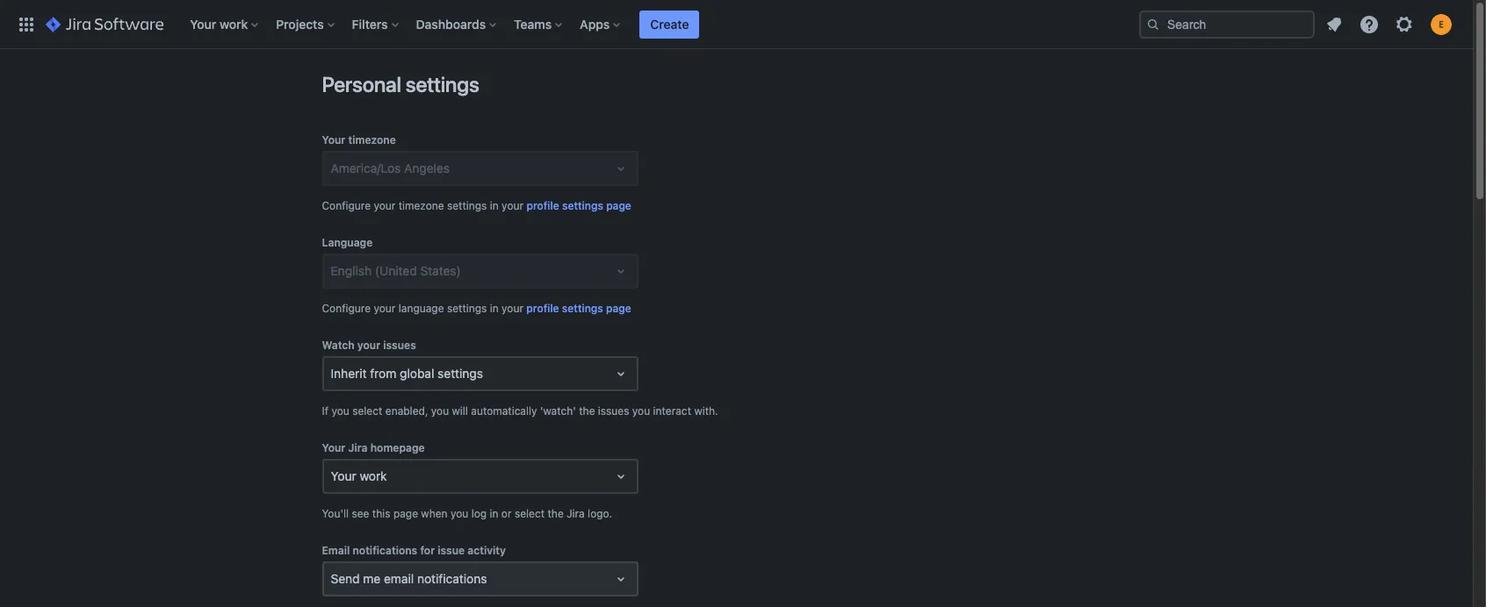 Task type: locate. For each thing, give the bounding box(es) containing it.
the right 'watch'
[[579, 405, 595, 418]]

in
[[490, 199, 499, 213], [490, 302, 499, 315], [490, 508, 499, 521]]

1 vertical spatial issues
[[598, 405, 629, 418]]

1 configure from the top
[[322, 199, 371, 213]]

if
[[322, 405, 329, 418]]

2 profile settings page link from the top
[[527, 300, 631, 318]]

1 vertical spatial configure
[[322, 302, 371, 315]]

configure up language
[[322, 199, 371, 213]]

0 vertical spatial configure
[[322, 199, 371, 213]]

inherit from global settings
[[331, 366, 483, 381]]

open image
[[610, 158, 631, 179], [610, 364, 631, 385]]

select up your jira homepage
[[352, 405, 383, 418]]

automatically
[[471, 405, 537, 418]]

language
[[399, 302, 444, 315]]

your work down your jira homepage
[[331, 469, 387, 484]]

when
[[421, 508, 448, 521]]

profile
[[527, 199, 559, 213], [527, 302, 559, 315]]

0 horizontal spatial select
[[352, 405, 383, 418]]

profile for configure your language settings in your
[[527, 302, 559, 315]]

1 profile settings page link from the top
[[527, 198, 632, 215]]

your work
[[190, 16, 248, 31], [331, 469, 387, 484]]

1 vertical spatial profile settings page link
[[527, 300, 631, 318]]

interact
[[653, 405, 691, 418]]

1 vertical spatial open image
[[610, 364, 631, 385]]

issues
[[383, 339, 416, 352], [598, 405, 629, 418]]

jira software image
[[46, 14, 164, 35], [46, 14, 164, 35]]

1 vertical spatial work
[[360, 469, 387, 484]]

jira left logo.
[[567, 508, 585, 521]]

2 open image from the top
[[610, 364, 631, 385]]

banner
[[0, 0, 1473, 49]]

0 vertical spatial profile settings page link
[[527, 198, 632, 215]]

configure your timezone settings in your profile settings page
[[322, 199, 632, 213]]

you left will
[[431, 405, 449, 418]]

1 vertical spatial in
[[490, 302, 499, 315]]

configure
[[322, 199, 371, 213], [322, 302, 371, 315]]

your for timezone
[[374, 199, 396, 213]]

0 vertical spatial issues
[[383, 339, 416, 352]]

0 vertical spatial open image
[[610, 261, 631, 282]]

notifications up me
[[353, 545, 417, 558]]

0 vertical spatial page
[[606, 199, 632, 213]]

2 in from the top
[[490, 302, 499, 315]]

watch your issues
[[322, 339, 416, 352]]

2 open image from the top
[[610, 467, 631, 488]]

1 vertical spatial page
[[606, 302, 631, 315]]

0 horizontal spatial your work
[[190, 16, 248, 31]]

1 open image from the top
[[610, 261, 631, 282]]

0 vertical spatial your work
[[190, 16, 248, 31]]

create
[[650, 16, 689, 31]]

open image for send me email notifications
[[610, 569, 631, 590]]

2 vertical spatial open image
[[610, 569, 631, 590]]

0 horizontal spatial work
[[220, 16, 248, 31]]

your work left projects
[[190, 16, 248, 31]]

1 vertical spatial open image
[[610, 467, 631, 488]]

2 configure from the top
[[322, 302, 371, 315]]

personal settings
[[322, 72, 479, 97]]

1 in from the top
[[490, 199, 499, 213]]

jira
[[348, 442, 368, 455], [567, 508, 585, 521]]

email notifications for issue activity
[[322, 545, 506, 558]]

jira left homepage
[[348, 442, 368, 455]]

send
[[331, 572, 360, 587]]

settings
[[406, 72, 479, 97], [447, 199, 487, 213], [562, 199, 603, 213], [447, 302, 487, 315], [562, 302, 603, 315], [438, 366, 483, 381]]

work inside your work popup button
[[220, 16, 248, 31]]

watch
[[322, 339, 355, 352]]

0 vertical spatial jira
[[348, 442, 368, 455]]

your
[[374, 199, 396, 213], [502, 199, 524, 213], [374, 302, 396, 315], [502, 302, 524, 315], [357, 339, 381, 352]]

1 vertical spatial your work
[[331, 469, 387, 484]]

1 horizontal spatial work
[[360, 469, 387, 484]]

open image
[[610, 261, 631, 282], [610, 467, 631, 488], [610, 569, 631, 590]]

or
[[502, 508, 512, 521]]

will
[[452, 405, 468, 418]]

1 horizontal spatial timezone
[[399, 199, 444, 213]]

work down your jira homepage
[[360, 469, 387, 484]]

timezone
[[348, 134, 396, 147], [399, 199, 444, 213]]

page
[[606, 199, 632, 213], [606, 302, 631, 315], [393, 508, 418, 521]]

issues up inherit from global settings
[[383, 339, 416, 352]]

profile for configure your timezone settings in your
[[527, 199, 559, 213]]

me
[[363, 572, 381, 587]]

0 vertical spatial timezone
[[348, 134, 396, 147]]

issues right 'watch'
[[598, 405, 629, 418]]

1 open image from the top
[[610, 158, 631, 179]]

projects
[[276, 16, 324, 31]]

None text field
[[331, 468, 334, 486]]

the
[[579, 405, 595, 418], [548, 508, 564, 521]]

profile settings page link
[[527, 198, 632, 215], [527, 300, 631, 318]]

projects button
[[271, 10, 341, 38]]

your for issues
[[357, 339, 381, 352]]

see
[[352, 508, 369, 521]]

select
[[352, 405, 383, 418], [515, 508, 545, 521]]

with.
[[694, 405, 718, 418]]

1 horizontal spatial jira
[[567, 508, 585, 521]]

notifications
[[353, 545, 417, 558], [417, 572, 487, 587]]

2 profile from the top
[[527, 302, 559, 315]]

teams button
[[509, 10, 569, 38]]

the left logo.
[[548, 508, 564, 521]]

1 vertical spatial timezone
[[399, 199, 444, 213]]

0 vertical spatial in
[[490, 199, 499, 213]]

2 vertical spatial page
[[393, 508, 418, 521]]

send me email notifications
[[331, 572, 487, 587]]

0 horizontal spatial the
[[548, 508, 564, 521]]

1 horizontal spatial select
[[515, 508, 545, 521]]

primary element
[[11, 0, 1140, 49]]

you left "interact"
[[632, 405, 650, 418]]

None text field
[[331, 365, 334, 383], [331, 571, 334, 589], [331, 365, 334, 383], [331, 571, 334, 589]]

language
[[322, 236, 373, 250]]

apps
[[580, 16, 610, 31]]

0 vertical spatial profile
[[527, 199, 559, 213]]

appswitcher icon image
[[16, 14, 37, 35]]

1 vertical spatial profile
[[527, 302, 559, 315]]

notifications down issue
[[417, 572, 487, 587]]

profile settings page link for configure your timezone settings in your profile settings page
[[527, 198, 632, 215]]

select right 'or'
[[515, 508, 545, 521]]

your for language
[[374, 302, 396, 315]]

0 vertical spatial open image
[[610, 158, 631, 179]]

1 horizontal spatial issues
[[598, 405, 629, 418]]

1 horizontal spatial the
[[579, 405, 595, 418]]

create button
[[640, 10, 700, 38]]

configure up "watch"
[[322, 302, 371, 315]]

global
[[400, 366, 434, 381]]

1 profile from the top
[[527, 199, 559, 213]]

0 vertical spatial work
[[220, 16, 248, 31]]

work
[[220, 16, 248, 31], [360, 469, 387, 484]]

your
[[190, 16, 216, 31], [322, 134, 346, 147], [322, 442, 346, 455], [331, 469, 356, 484]]

work left projects
[[220, 16, 248, 31]]

dashboards button
[[411, 10, 504, 38]]

enabled,
[[385, 405, 428, 418]]

configure your language settings in your profile settings page
[[322, 302, 631, 315]]

2 vertical spatial in
[[490, 508, 499, 521]]

you
[[332, 405, 350, 418], [431, 405, 449, 418], [632, 405, 650, 418], [451, 508, 469, 521]]

1 horizontal spatial your work
[[331, 469, 387, 484]]

3 open image from the top
[[610, 569, 631, 590]]



Task type: vqa. For each thing, say whether or not it's contained in the screenshot.
Project to the top
no



Task type: describe. For each thing, give the bounding box(es) containing it.
0 vertical spatial notifications
[[353, 545, 417, 558]]

0 horizontal spatial timezone
[[348, 134, 396, 147]]

profile settings page link for configure your language settings in your profile settings page
[[527, 300, 631, 318]]

you'll
[[322, 508, 349, 521]]

1 vertical spatial jira
[[567, 508, 585, 521]]

1 vertical spatial notifications
[[417, 572, 487, 587]]

configure for configure your timezone settings in your
[[322, 199, 371, 213]]

email
[[384, 572, 414, 587]]

1 vertical spatial select
[[515, 508, 545, 521]]

'watch'
[[540, 405, 576, 418]]

teams
[[514, 16, 552, 31]]

in for configure your timezone settings in your
[[490, 199, 499, 213]]

apps button
[[575, 10, 628, 38]]

in for configure your language settings in your
[[490, 302, 499, 315]]

this
[[372, 508, 391, 521]]

your work button
[[185, 10, 266, 38]]

issue
[[438, 545, 465, 558]]

open image for your work
[[610, 467, 631, 488]]

search image
[[1147, 17, 1161, 31]]

your inside your work popup button
[[190, 16, 216, 31]]

your work inside popup button
[[190, 16, 248, 31]]

your timezone
[[322, 134, 396, 147]]

for
[[420, 545, 435, 558]]

0 horizontal spatial issues
[[383, 339, 416, 352]]

filters button
[[347, 10, 406, 38]]

page for configure your language settings in your profile settings page
[[606, 302, 631, 315]]

0 vertical spatial select
[[352, 405, 383, 418]]

banner containing your work
[[0, 0, 1473, 49]]

filters
[[352, 16, 388, 31]]

logo.
[[588, 508, 612, 521]]

you'll see this page when you log in or select the jira logo.
[[322, 508, 612, 521]]

homepage
[[371, 442, 425, 455]]

personal
[[322, 72, 401, 97]]

page for configure your timezone settings in your profile settings page
[[606, 199, 632, 213]]

from
[[370, 366, 397, 381]]

configure for configure your language settings in your
[[322, 302, 371, 315]]

Search field
[[1140, 10, 1315, 38]]

your jira homepage
[[322, 442, 425, 455]]

1 vertical spatial the
[[548, 508, 564, 521]]

inherit
[[331, 366, 367, 381]]

if you select enabled, you will automatically 'watch' the issues you interact with.
[[322, 405, 718, 418]]

email
[[322, 545, 350, 558]]

3 in from the top
[[490, 508, 499, 521]]

you right if
[[332, 405, 350, 418]]

you left the log
[[451, 508, 469, 521]]

0 horizontal spatial jira
[[348, 442, 368, 455]]

0 vertical spatial the
[[579, 405, 595, 418]]

dashboards
[[416, 16, 486, 31]]

your profile and settings image
[[1431, 14, 1452, 35]]

activity
[[468, 545, 506, 558]]

log
[[472, 508, 487, 521]]



